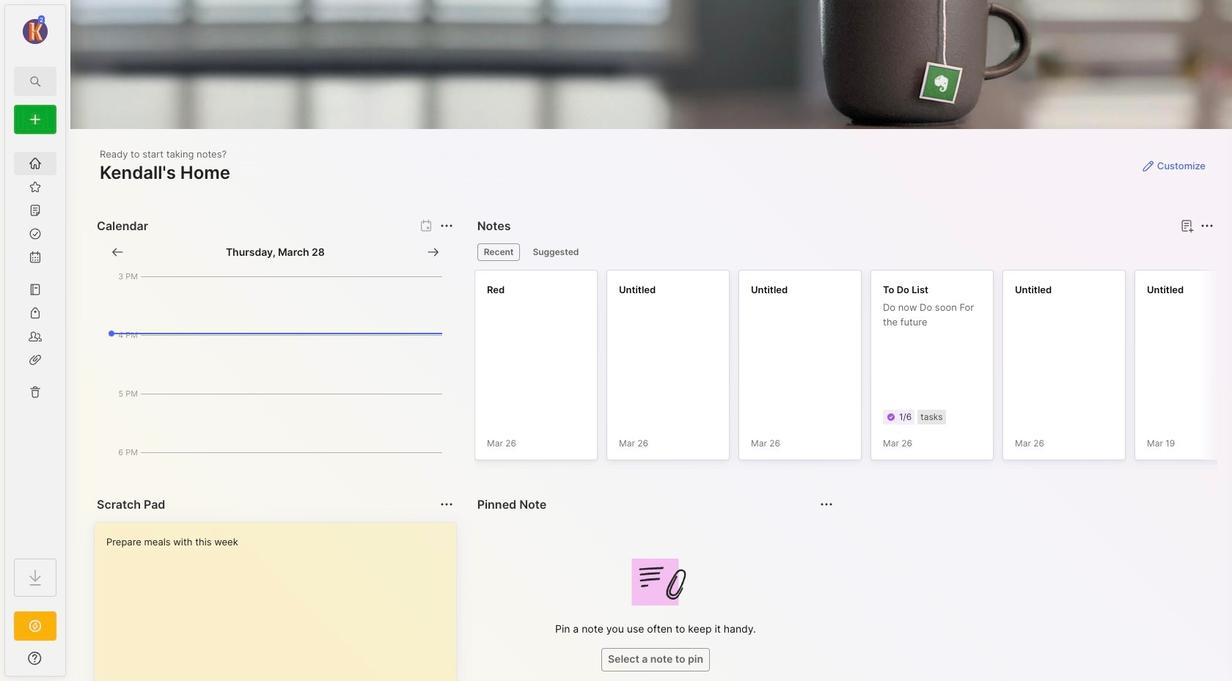 Task type: locate. For each thing, give the bounding box(es) containing it.
tree
[[5, 143, 65, 546]]

More actions field
[[436, 216, 457, 236], [1197, 216, 1217, 236], [436, 494, 457, 515]]

more actions image
[[1198, 217, 1216, 235], [438, 496, 455, 513]]

tab
[[477, 243, 520, 261], [526, 243, 586, 261]]

1 tab from the left
[[477, 243, 520, 261]]

0 horizontal spatial more actions image
[[438, 496, 455, 513]]

1 horizontal spatial tab
[[526, 243, 586, 261]]

tab list
[[477, 243, 1212, 261]]

more actions image
[[438, 217, 455, 235]]

upgrade image
[[26, 618, 44, 635]]

Start writing… text field
[[106, 523, 455, 681]]

1 vertical spatial more actions image
[[438, 496, 455, 513]]

row group
[[474, 270, 1232, 469]]

0 horizontal spatial tab
[[477, 243, 520, 261]]

1 horizontal spatial more actions image
[[1198, 217, 1216, 235]]



Task type: vqa. For each thing, say whether or not it's contained in the screenshot.
'Cancel' button
no



Task type: describe. For each thing, give the bounding box(es) containing it.
click to expand image
[[64, 654, 75, 672]]

edit search image
[[26, 73, 44, 90]]

main element
[[0, 0, 70, 681]]

Account field
[[5, 14, 65, 46]]

Choose date to view field
[[226, 245, 325, 260]]

home image
[[28, 156, 43, 171]]

tree inside main element
[[5, 143, 65, 546]]

0 vertical spatial more actions image
[[1198, 217, 1216, 235]]

WHAT'S NEW field
[[5, 647, 65, 670]]

2 tab from the left
[[526, 243, 586, 261]]



